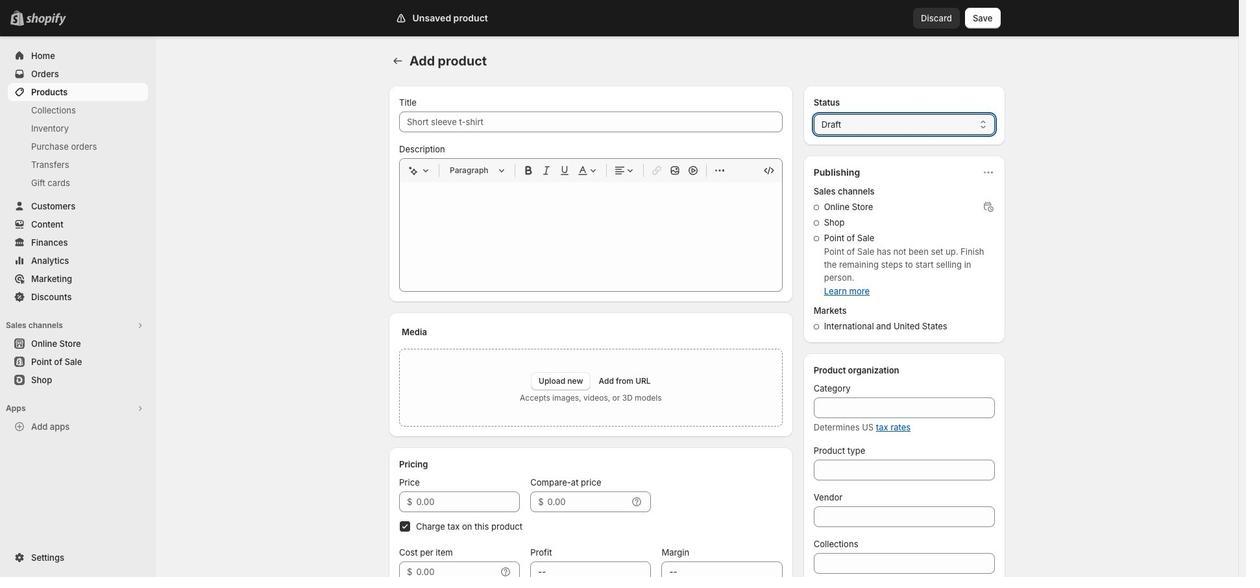 Task type: vqa. For each thing, say whether or not it's contained in the screenshot.
Shopify image
yes



Task type: locate. For each thing, give the bounding box(es) containing it.
None text field
[[814, 460, 995, 481], [814, 507, 995, 528], [530, 562, 651, 578], [814, 460, 995, 481], [814, 507, 995, 528], [530, 562, 651, 578]]

0.00 text field
[[416, 492, 520, 513]]

shopify image
[[29, 13, 69, 26]]

  text field
[[548, 492, 628, 513]]

Short sleeve t-shirt text field
[[399, 112, 783, 132]]

None text field
[[814, 398, 995, 419], [814, 554, 995, 574], [662, 562, 782, 578], [814, 398, 995, 419], [814, 554, 995, 574], [662, 562, 782, 578]]

0.00 text field
[[416, 562, 497, 578]]



